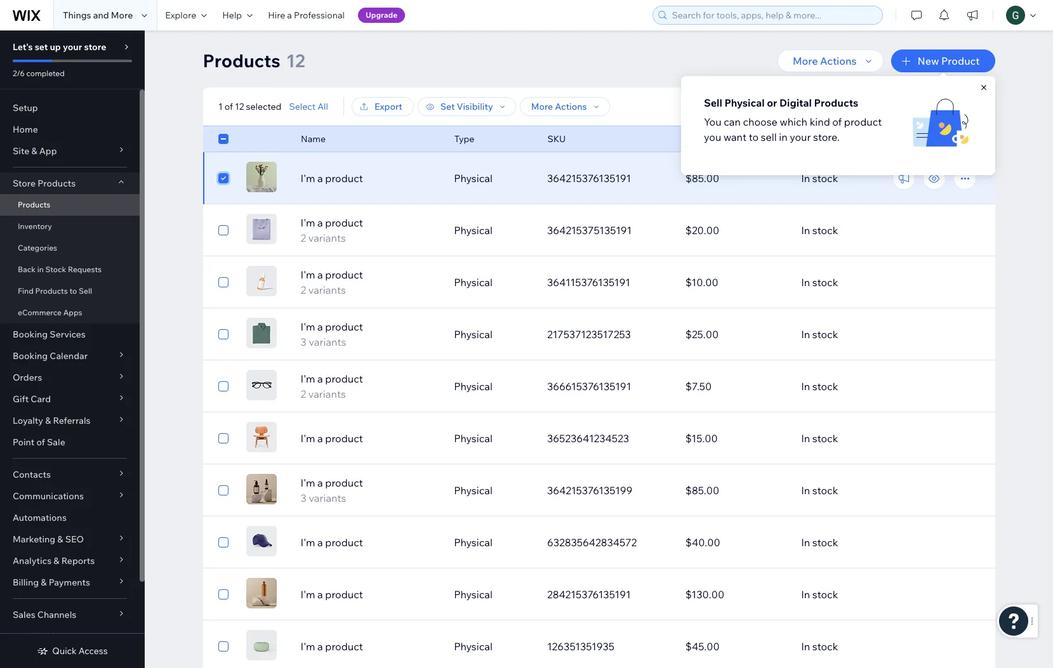 Task type: vqa. For each thing, say whether or not it's contained in the screenshot.
My Site on the top
no



Task type: locate. For each thing, give the bounding box(es) containing it.
$10.00 link
[[678, 267, 794, 298]]

physical link for 632835642834572
[[447, 528, 540, 558]]

to
[[749, 131, 759, 144], [70, 286, 77, 296]]

0 vertical spatial $85.00 link
[[678, 163, 794, 194]]

ecommerce apps link
[[0, 302, 140, 324]]

to down back in stock requests link
[[70, 286, 77, 296]]

1 i'm a product 3 variants from the top
[[301, 321, 363, 349]]

marketing & seo
[[13, 534, 84, 546]]

products up kind
[[815, 97, 859, 109]]

in for 284215376135191
[[802, 589, 811, 601]]

physical for 364115376135191
[[454, 276, 493, 289]]

0 vertical spatial your
[[63, 41, 82, 53]]

stock for 364215376135199
[[813, 485, 839, 497]]

booking inside booking calendar popup button
[[13, 351, 48, 362]]

products up products link
[[38, 178, 76, 189]]

of right kind
[[833, 116, 842, 128]]

physical link for 364215376135199
[[447, 476, 540, 506]]

0 vertical spatial more actions
[[793, 55, 857, 67]]

1 vertical spatial 3
[[301, 492, 307, 505]]

0 horizontal spatial to
[[70, 286, 77, 296]]

you
[[704, 116, 722, 128]]

stock
[[45, 265, 66, 274]]

& inside analytics & reports dropdown button
[[54, 556, 59, 567]]

stock for 217537123517253
[[813, 328, 839, 341]]

1 vertical spatial i'm a product 2 variants
[[301, 269, 363, 297]]

0 horizontal spatial sell
[[79, 286, 92, 296]]

in for 632835642834572
[[802, 537, 811, 549]]

6 physical link from the top
[[447, 424, 540, 454]]

3 in stock link from the top
[[794, 267, 932, 298]]

6 in stock from the top
[[802, 433, 839, 445]]

& inside billing & payments 'dropdown button'
[[41, 577, 47, 589]]

stock
[[813, 172, 839, 185], [813, 224, 839, 237], [813, 276, 839, 289], [813, 328, 839, 341], [813, 380, 839, 393], [813, 433, 839, 445], [813, 485, 839, 497], [813, 537, 839, 549], [813, 589, 839, 601], [813, 641, 839, 654]]

5 in from the top
[[802, 380, 811, 393]]

5 stock from the top
[[813, 380, 839, 393]]

2 $85.00 from the top
[[686, 485, 720, 497]]

& for billing
[[41, 577, 47, 589]]

products up "ecommerce apps"
[[35, 286, 68, 296]]

products inside find products to sell link
[[35, 286, 68, 296]]

$85.00 down price
[[686, 172, 720, 185]]

1 vertical spatial $85.00
[[686, 485, 720, 497]]

in right the sell
[[779, 131, 788, 144]]

2 $85.00 link from the top
[[678, 476, 794, 506]]

i'm a product link
[[293, 171, 447, 186], [293, 431, 447, 447], [293, 535, 447, 551], [293, 588, 447, 603], [293, 640, 447, 655]]

or
[[767, 97, 778, 109]]

2 vertical spatial 2
[[301, 388, 306, 401]]

more for more actions popup button
[[793, 55, 818, 67]]

1 horizontal spatial your
[[790, 131, 811, 144]]

4 physical link from the top
[[447, 319, 540, 350]]

1 in from the top
[[802, 172, 811, 185]]

in stock link for 284215376135191
[[794, 580, 932, 610]]

7 physical link from the top
[[447, 476, 540, 506]]

$85.00 link up $40.00 link
[[678, 476, 794, 506]]

$7.50 link
[[678, 372, 794, 402]]

0 horizontal spatial inventory
[[18, 222, 52, 231]]

i'm a product for 284215376135191
[[301, 589, 363, 601]]

more actions for more actions button at the top of page
[[531, 101, 587, 112]]

1 horizontal spatial more actions
[[793, 55, 857, 67]]

4 stock from the top
[[813, 328, 839, 341]]

variants for 366615376135191
[[309, 388, 346, 401]]

1 vertical spatial channels
[[50, 631, 89, 643]]

1 i'm a product from the top
[[301, 172, 363, 185]]

0 vertical spatial 2
[[301, 232, 306, 245]]

variants for 364215375135191
[[309, 232, 346, 245]]

1 horizontal spatial actions
[[821, 55, 857, 67]]

8 in stock from the top
[[802, 537, 839, 549]]

physical for 217537123517253
[[454, 328, 493, 341]]

physical for 126351351935
[[454, 641, 493, 654]]

i'm a product link for 284215376135191
[[293, 588, 447, 603]]

i'm a product 2 variants
[[301, 217, 363, 245], [301, 269, 363, 297], [301, 373, 363, 401]]

sell down requests
[[79, 286, 92, 296]]

1 horizontal spatial sell
[[704, 97, 723, 109]]

channels up quick access button on the left bottom of page
[[50, 631, 89, 643]]

sell inside sidebar element
[[79, 286, 92, 296]]

10 physical link from the top
[[447, 632, 540, 662]]

3 i'm a product 2 variants from the top
[[301, 373, 363, 401]]

7 in stock link from the top
[[794, 476, 932, 506]]

booking calendar button
[[0, 346, 140, 367]]

2 i'm from the top
[[301, 217, 315, 229]]

more actions inside button
[[531, 101, 587, 112]]

physical for 632835642834572
[[454, 537, 493, 549]]

0 vertical spatial 3
[[301, 336, 307, 349]]

0 horizontal spatial actions
[[555, 101, 587, 112]]

more up sku
[[531, 101, 553, 112]]

inventory down kind
[[802, 133, 841, 145]]

1 horizontal spatial in
[[779, 131, 788, 144]]

actions inside popup button
[[821, 55, 857, 67]]

new
[[918, 55, 940, 67]]

Search for tools, apps, help & more... field
[[668, 6, 879, 24]]

None checkbox
[[218, 131, 228, 147], [218, 223, 228, 238], [218, 275, 228, 290], [218, 327, 228, 342], [218, 431, 228, 447], [218, 535, 228, 551], [218, 640, 228, 655], [218, 131, 228, 147], [218, 223, 228, 238], [218, 275, 228, 290], [218, 327, 228, 342], [218, 431, 228, 447], [218, 535, 228, 551], [218, 640, 228, 655]]

126351351935
[[547, 641, 615, 654]]

variants for 364215376135199
[[309, 492, 346, 505]]

stock for 364115376135191
[[813, 276, 839, 289]]

more inside popup button
[[793, 55, 818, 67]]

more actions up sku
[[531, 101, 587, 112]]

2
[[301, 232, 306, 245], [301, 284, 306, 297], [301, 388, 306, 401]]

more
[[111, 10, 133, 21], [793, 55, 818, 67], [531, 101, 553, 112]]

$40.00
[[686, 537, 721, 549]]

physical
[[725, 97, 765, 109], [454, 172, 493, 185], [454, 224, 493, 237], [454, 276, 493, 289], [454, 328, 493, 341], [454, 380, 493, 393], [454, 433, 493, 445], [454, 485, 493, 497], [454, 537, 493, 549], [454, 589, 493, 601], [454, 641, 493, 654]]

products inside the sell physical or digital products you can choose which kind of product you want to sell in your store.
[[815, 97, 859, 109]]

3 physical link from the top
[[447, 267, 540, 298]]

i'm a product link for 632835642834572
[[293, 535, 447, 551]]

in
[[779, 131, 788, 144], [37, 265, 44, 274]]

1 physical link from the top
[[447, 163, 540, 194]]

sell
[[704, 97, 723, 109], [79, 286, 92, 296]]

0 vertical spatial booking
[[13, 329, 48, 340]]

i'm a product for 632835642834572
[[301, 537, 363, 549]]

8 in stock link from the top
[[794, 528, 932, 558]]

1 3 from the top
[[301, 336, 307, 349]]

3 i'm a product link from the top
[[293, 535, 447, 551]]

help
[[222, 10, 242, 21]]

stock for 36523641234523
[[813, 433, 839, 445]]

0 vertical spatial in
[[779, 131, 788, 144]]

site
[[13, 145, 29, 157]]

8 stock from the top
[[813, 537, 839, 549]]

find products to sell link
[[0, 281, 140, 302]]

1 2 from the top
[[301, 232, 306, 245]]

physical inside the sell physical or digital products you can choose which kind of product you want to sell in your store.
[[725, 97, 765, 109]]

stock for 284215376135191
[[813, 589, 839, 601]]

app
[[39, 145, 57, 157]]

let's set up your store
[[13, 41, 106, 53]]

calendar
[[50, 351, 88, 362]]

1 in stock from the top
[[802, 172, 839, 185]]

in stock for 364215375135191
[[802, 224, 839, 237]]

2 in from the top
[[802, 224, 811, 237]]

physical link for 284215376135191
[[447, 580, 540, 610]]

4 in stock link from the top
[[794, 319, 932, 350]]

in stock for 632835642834572
[[802, 537, 839, 549]]

your right up
[[63, 41, 82, 53]]

more inside button
[[531, 101, 553, 112]]

booking services
[[13, 329, 86, 340]]

in stock for 217537123517253
[[802, 328, 839, 341]]

explore
[[165, 10, 196, 21]]

8 physical link from the top
[[447, 528, 540, 558]]

2 2 from the top
[[301, 284, 306, 297]]

visibility
[[457, 101, 493, 112]]

0 vertical spatial $85.00
[[686, 172, 720, 185]]

2 for 366615376135191
[[301, 388, 306, 401]]

2 vertical spatial booking
[[13, 631, 48, 643]]

physical for 364215376135199
[[454, 485, 493, 497]]

more right and
[[111, 10, 133, 21]]

i'm
[[301, 172, 315, 185], [301, 217, 315, 229], [301, 269, 315, 281], [301, 321, 315, 333], [301, 373, 315, 386], [301, 433, 315, 445], [301, 477, 315, 490], [301, 537, 315, 549], [301, 589, 315, 601], [301, 641, 315, 654]]

1 vertical spatial to
[[70, 286, 77, 296]]

variants
[[309, 232, 346, 245], [309, 284, 346, 297], [309, 336, 346, 349], [309, 388, 346, 401], [309, 492, 346, 505]]

stock for 364215376135191
[[813, 172, 839, 185]]

products inside products link
[[18, 200, 50, 210]]

1 in stock link from the top
[[794, 163, 932, 194]]

$85.00 up $40.00
[[686, 485, 720, 497]]

1 i'm a product link from the top
[[293, 171, 447, 186]]

hire
[[268, 10, 285, 21]]

of right the 1
[[224, 101, 233, 112]]

kind
[[810, 116, 831, 128]]

physical link for 364115376135191
[[447, 267, 540, 298]]

channels up booking channels
[[37, 610, 76, 621]]

2 booking from the top
[[13, 351, 48, 362]]

more actions inside popup button
[[793, 55, 857, 67]]

5 i'm a product link from the top
[[293, 640, 447, 655]]

i'm a product link for 364215376135191
[[293, 171, 447, 186]]

36523641234523 link
[[540, 424, 678, 454]]

2 horizontal spatial of
[[833, 116, 842, 128]]

0 horizontal spatial more
[[111, 10, 133, 21]]

&
[[31, 145, 37, 157], [45, 415, 51, 427], [57, 534, 63, 546], [54, 556, 59, 567], [41, 577, 47, 589]]

stock for 632835642834572
[[813, 537, 839, 549]]

6 in stock link from the top
[[794, 424, 932, 454]]

1 vertical spatial sell
[[79, 286, 92, 296]]

10 in stock from the top
[[802, 641, 839, 654]]

2 i'm a product link from the top
[[293, 431, 447, 447]]

364115376135191 link
[[540, 267, 678, 298]]

in stock link for 364115376135191
[[794, 267, 932, 298]]

& inside marketing & seo popup button
[[57, 534, 63, 546]]

1 $85.00 from the top
[[686, 172, 720, 185]]

2 stock from the top
[[813, 224, 839, 237]]

booking calendar
[[13, 351, 88, 362]]

ecommerce
[[18, 308, 62, 318]]

of inside 'link'
[[36, 437, 45, 448]]

9 in stock from the top
[[802, 589, 839, 601]]

more actions button
[[778, 50, 884, 72]]

inventory inside sidebar element
[[18, 222, 52, 231]]

632835642834572
[[547, 537, 637, 549]]

new product
[[918, 55, 980, 67]]

point of sale link
[[0, 432, 140, 453]]

1 vertical spatial 2
[[301, 284, 306, 297]]

in stock link
[[794, 163, 932, 194], [794, 215, 932, 246], [794, 267, 932, 298], [794, 319, 932, 350], [794, 372, 932, 402], [794, 424, 932, 454], [794, 476, 932, 506], [794, 528, 932, 558], [794, 580, 932, 610], [794, 632, 932, 662]]

7 stock from the top
[[813, 485, 839, 497]]

12 up the select in the top of the page
[[286, 50, 305, 72]]

$130.00
[[686, 589, 725, 601]]

& left seo
[[57, 534, 63, 546]]

4 in stock from the top
[[802, 328, 839, 341]]

set
[[440, 101, 455, 112]]

in right back
[[37, 265, 44, 274]]

sales
[[13, 610, 35, 621]]

364215376135191 link
[[540, 163, 678, 194]]

your inside sidebar element
[[63, 41, 82, 53]]

1 $85.00 link from the top
[[678, 163, 794, 194]]

1 horizontal spatial more
[[531, 101, 553, 112]]

2 i'm a product 2 variants from the top
[[301, 269, 363, 297]]

more for more actions button at the top of page
[[531, 101, 553, 112]]

hire a professional
[[268, 10, 345, 21]]

& right the site
[[31, 145, 37, 157]]

2 vertical spatial i'm a product 2 variants
[[301, 373, 363, 401]]

2 in stock from the top
[[802, 224, 839, 237]]

9 stock from the top
[[813, 589, 839, 601]]

1 vertical spatial your
[[790, 131, 811, 144]]

set visibility button
[[417, 97, 516, 116]]

selected
[[246, 101, 281, 112]]

1 horizontal spatial 12
[[286, 50, 305, 72]]

6 i'm from the top
[[301, 433, 315, 445]]

more actions
[[793, 55, 857, 67], [531, 101, 587, 112]]

product inside the sell physical or digital products you can choose which kind of product you want to sell in your store.
[[845, 116, 882, 128]]

sell
[[761, 131, 777, 144]]

1 vertical spatial more
[[793, 55, 818, 67]]

1 vertical spatial of
[[833, 116, 842, 128]]

5 i'm a product from the top
[[301, 641, 363, 654]]

$85.00 link for 364215376135191
[[678, 163, 794, 194]]

in stock link for 364215376135191
[[794, 163, 932, 194]]

3 for 217537123517253
[[301, 336, 307, 349]]

inventory up the categories
[[18, 222, 52, 231]]

i'm a product for 36523641234523
[[301, 433, 363, 445]]

products link
[[0, 194, 140, 216]]

card
[[31, 394, 51, 405]]

physical link for 364215376135191
[[447, 163, 540, 194]]

your down which
[[790, 131, 811, 144]]

of inside the sell physical or digital products you can choose which kind of product you want to sell in your store.
[[833, 116, 842, 128]]

3 for 364215376135199
[[301, 492, 307, 505]]

10 in stock link from the top
[[794, 632, 932, 662]]

in
[[802, 172, 811, 185], [802, 224, 811, 237], [802, 276, 811, 289], [802, 328, 811, 341], [802, 380, 811, 393], [802, 433, 811, 445], [802, 485, 811, 497], [802, 537, 811, 549], [802, 589, 811, 601], [802, 641, 811, 654]]

1 vertical spatial actions
[[555, 101, 587, 112]]

5 physical link from the top
[[447, 372, 540, 402]]

2 vertical spatial more
[[531, 101, 553, 112]]

i'm a product 3 variants for 364215376135199
[[301, 477, 363, 505]]

$20.00 link
[[678, 215, 794, 246]]

5 in stock from the top
[[802, 380, 839, 393]]

booking for booking services
[[13, 329, 48, 340]]

& right "billing" at the bottom
[[41, 577, 47, 589]]

1 vertical spatial i'm a product 3 variants
[[301, 477, 363, 505]]

0 vertical spatial sell
[[704, 97, 723, 109]]

2 vertical spatial of
[[36, 437, 45, 448]]

1 horizontal spatial to
[[749, 131, 759, 144]]

& left reports
[[54, 556, 59, 567]]

12 right the 1
[[235, 101, 244, 112]]

0 horizontal spatial your
[[63, 41, 82, 53]]

channels
[[37, 610, 76, 621], [50, 631, 89, 643]]

booking services link
[[0, 324, 140, 346]]

more up digital
[[793, 55, 818, 67]]

0 vertical spatial channels
[[37, 610, 76, 621]]

9 physical link from the top
[[447, 580, 540, 610]]

& right loyalty
[[45, 415, 51, 427]]

booking
[[13, 329, 48, 340], [13, 351, 48, 362], [13, 631, 48, 643]]

10 in from the top
[[802, 641, 811, 654]]

7 in stock from the top
[[802, 485, 839, 497]]

find
[[18, 286, 33, 296]]

1 horizontal spatial of
[[224, 101, 233, 112]]

help button
[[215, 0, 261, 30]]

1 stock from the top
[[813, 172, 839, 185]]

& inside loyalty & referrals popup button
[[45, 415, 51, 427]]

0 vertical spatial i'm a product 2 variants
[[301, 217, 363, 245]]

1 vertical spatial 12
[[235, 101, 244, 112]]

None checkbox
[[218, 171, 228, 186], [218, 379, 228, 394], [218, 483, 228, 499], [218, 588, 228, 603], [218, 171, 228, 186], [218, 379, 228, 394], [218, 483, 228, 499], [218, 588, 228, 603]]

3 i'm a product from the top
[[301, 537, 363, 549]]

channels inside "dropdown button"
[[37, 610, 76, 621]]

i'm a product 2 variants for 364215375135191
[[301, 217, 363, 245]]

booking up "orders"
[[13, 351, 48, 362]]

10 stock from the top
[[813, 641, 839, 654]]

in stock for 126351351935
[[802, 641, 839, 654]]

booking down ecommerce
[[13, 329, 48, 340]]

products down 'store'
[[18, 200, 50, 210]]

0 vertical spatial of
[[224, 101, 233, 112]]

1 vertical spatial in
[[37, 265, 44, 274]]

8 in from the top
[[802, 537, 811, 549]]

booking inside booking channels link
[[13, 631, 48, 643]]

3 booking from the top
[[13, 631, 48, 643]]

channels for booking channels
[[50, 631, 89, 643]]

4 i'm a product from the top
[[301, 589, 363, 601]]

1 vertical spatial booking
[[13, 351, 48, 362]]

3 in from the top
[[802, 276, 811, 289]]

inventory link
[[0, 216, 140, 238]]

variants for 217537123517253
[[309, 336, 346, 349]]

0 vertical spatial actions
[[821, 55, 857, 67]]

0 horizontal spatial in
[[37, 265, 44, 274]]

2 i'm a product from the top
[[301, 433, 363, 445]]

3 in stock from the top
[[802, 276, 839, 289]]

select
[[289, 101, 315, 112]]

0 vertical spatial inventory
[[802, 133, 841, 145]]

actions inside button
[[555, 101, 587, 112]]

10 i'm from the top
[[301, 641, 315, 654]]

$85.00 link down want
[[678, 163, 794, 194]]

0 vertical spatial i'm a product 3 variants
[[301, 321, 363, 349]]

export
[[374, 101, 402, 112]]

1 i'm from the top
[[301, 172, 315, 185]]

loyalty
[[13, 415, 43, 427]]

of left sale
[[36, 437, 45, 448]]

3 2 from the top
[[301, 388, 306, 401]]

1 booking from the top
[[13, 329, 48, 340]]

more actions up digital
[[793, 55, 857, 67]]

and
[[93, 10, 109, 21]]

2 in stock link from the top
[[794, 215, 932, 246]]

i'm a product link for 36523641234523
[[293, 431, 447, 447]]

4 i'm a product link from the top
[[293, 588, 447, 603]]

booking down sales
[[13, 631, 48, 643]]

4 in from the top
[[802, 328, 811, 341]]

more actions for more actions popup button
[[793, 55, 857, 67]]

categories link
[[0, 238, 140, 259]]

0 horizontal spatial of
[[36, 437, 45, 448]]

& for site
[[31, 145, 37, 157]]

of for 12
[[224, 101, 233, 112]]

6 stock from the top
[[813, 433, 839, 445]]

1 vertical spatial inventory
[[18, 222, 52, 231]]

0 horizontal spatial more actions
[[531, 101, 587, 112]]

1 vertical spatial $85.00 link
[[678, 476, 794, 506]]

9 in stock link from the top
[[794, 580, 932, 610]]

1 of 12 selected
[[218, 101, 281, 112]]

1 vertical spatial more actions
[[531, 101, 587, 112]]

0 vertical spatial to
[[749, 131, 759, 144]]

professional
[[294, 10, 345, 21]]

product
[[845, 116, 882, 128], [325, 172, 363, 185], [325, 217, 363, 229], [325, 269, 363, 281], [325, 321, 363, 333], [325, 373, 363, 386], [325, 433, 363, 445], [325, 477, 363, 490], [325, 537, 363, 549], [325, 589, 363, 601], [325, 641, 363, 654]]

sell up you
[[704, 97, 723, 109]]

to left the sell
[[749, 131, 759, 144]]

in for 364215376135199
[[802, 485, 811, 497]]

1 horizontal spatial inventory
[[802, 133, 841, 145]]

0 vertical spatial 12
[[286, 50, 305, 72]]

7 in from the top
[[802, 485, 811, 497]]

in stock link for 126351351935
[[794, 632, 932, 662]]

$15.00
[[686, 433, 718, 445]]

in stock link for 632835642834572
[[794, 528, 932, 558]]

1 i'm a product 2 variants from the top
[[301, 217, 363, 245]]

in for 36523641234523
[[802, 433, 811, 445]]

3 stock from the top
[[813, 276, 839, 289]]

physical link for 217537123517253
[[447, 319, 540, 350]]

6 in from the top
[[802, 433, 811, 445]]

communications button
[[0, 486, 140, 507]]

5 in stock link from the top
[[794, 372, 932, 402]]

sidebar element
[[0, 30, 145, 669]]

$40.00 link
[[678, 528, 794, 558]]

& inside site & app dropdown button
[[31, 145, 37, 157]]

2 3 from the top
[[301, 492, 307, 505]]

9 in from the top
[[802, 589, 811, 601]]

2 physical link from the top
[[447, 215, 540, 246]]

booking inside booking services link
[[13, 329, 48, 340]]

2 horizontal spatial more
[[793, 55, 818, 67]]

2 i'm a product 3 variants from the top
[[301, 477, 363, 505]]

upgrade button
[[358, 8, 405, 23]]



Task type: describe. For each thing, give the bounding box(es) containing it.
loyalty & referrals
[[13, 415, 91, 427]]

back in stock requests link
[[0, 259, 140, 281]]

payments
[[49, 577, 90, 589]]

9 i'm from the top
[[301, 589, 315, 601]]

setup link
[[0, 97, 140, 119]]

2/6 completed
[[13, 69, 65, 78]]

find products to sell
[[18, 286, 92, 296]]

products inside store products popup button
[[38, 178, 76, 189]]

i'm a product for 364215376135191
[[301, 172, 363, 185]]

point
[[13, 437, 34, 448]]

0 vertical spatial more
[[111, 10, 133, 21]]

in stock link for 364215375135191
[[794, 215, 932, 246]]

in stock for 284215376135191
[[802, 589, 839, 601]]

site & app
[[13, 145, 57, 157]]

contacts
[[13, 469, 51, 481]]

channels for sales channels
[[37, 610, 76, 621]]

364215376135199 link
[[540, 476, 678, 506]]

in stock for 366615376135191
[[802, 380, 839, 393]]

variants for 364115376135191
[[309, 284, 346, 297]]

booking for booking calendar
[[13, 351, 48, 362]]

2/6
[[13, 69, 25, 78]]

i'm a product link for 126351351935
[[293, 640, 447, 655]]

$10.00
[[686, 276, 719, 289]]

1
[[218, 101, 222, 112]]

things
[[63, 10, 91, 21]]

to inside sidebar element
[[70, 286, 77, 296]]

of for sale
[[36, 437, 45, 448]]

i'm a product 3 variants for 217537123517253
[[301, 321, 363, 349]]

booking channels link
[[0, 626, 140, 648]]

366615376135191 link
[[540, 372, 678, 402]]

sale
[[47, 437, 65, 448]]

physical for 36523641234523
[[454, 433, 493, 445]]

to inside the sell physical or digital products you can choose which kind of product you want to sell in your store.
[[749, 131, 759, 144]]

products 12
[[203, 50, 305, 72]]

analytics
[[13, 556, 52, 567]]

which
[[780, 116, 808, 128]]

in inside sidebar element
[[37, 265, 44, 274]]

more actions button
[[520, 97, 610, 116]]

in for 366615376135191
[[802, 380, 811, 393]]

referrals
[[53, 415, 91, 427]]

364215376135191
[[547, 172, 632, 185]]

setup
[[13, 102, 38, 114]]

364115376135191
[[547, 276, 631, 289]]

8 i'm from the top
[[301, 537, 315, 549]]

back in stock requests
[[18, 265, 102, 274]]

i'm a product for 126351351935
[[301, 641, 363, 654]]

booking channels
[[13, 631, 89, 643]]

physical link for 366615376135191
[[447, 372, 540, 402]]

price
[[686, 133, 707, 145]]

sell inside the sell physical or digital products you can choose which kind of product you want to sell in your store.
[[704, 97, 723, 109]]

& for marketing
[[57, 534, 63, 546]]

in for 217537123517253
[[802, 328, 811, 341]]

$45.00 link
[[678, 632, 794, 662]]

can
[[724, 116, 741, 128]]

217537123517253
[[547, 328, 631, 341]]

set visibility
[[440, 101, 493, 112]]

quick
[[52, 646, 77, 657]]

sell physical or digital products you can choose which kind of product you want to sell in your store.
[[704, 97, 882, 144]]

$25.00 link
[[678, 319, 794, 350]]

364215376135199
[[547, 485, 633, 497]]

284215376135191
[[547, 589, 631, 601]]

364215375135191 link
[[540, 215, 678, 246]]

marketing & seo button
[[0, 529, 140, 551]]

$7.50
[[686, 380, 712, 393]]

$130.00 link
[[678, 580, 794, 610]]

booking for booking channels
[[13, 631, 48, 643]]

actions for more actions popup button
[[821, 55, 857, 67]]

126351351935 link
[[540, 632, 678, 662]]

364215375135191
[[547, 224, 632, 237]]

actions for more actions button at the top of page
[[555, 101, 587, 112]]

in for 364115376135191
[[802, 276, 811, 289]]

marketing
[[13, 534, 55, 546]]

name
[[301, 133, 326, 145]]

physical for 364215375135191
[[454, 224, 493, 237]]

284215376135191 link
[[540, 580, 678, 610]]

3 i'm from the top
[[301, 269, 315, 281]]

store products
[[13, 178, 76, 189]]

site & app button
[[0, 140, 140, 162]]

7 i'm from the top
[[301, 477, 315, 490]]

analytics & reports
[[13, 556, 95, 567]]

you
[[704, 131, 722, 144]]

$85.00 for 364215376135199
[[686, 485, 720, 497]]

billing
[[13, 577, 39, 589]]

stock for 126351351935
[[813, 641, 839, 654]]

physical for 364215376135191
[[454, 172, 493, 185]]

physical for 284215376135191
[[454, 589, 493, 601]]

$45.00
[[686, 641, 720, 654]]

export button
[[352, 97, 414, 116]]

in stock link for 217537123517253
[[794, 319, 932, 350]]

in stock for 364115376135191
[[802, 276, 839, 289]]

automations link
[[0, 507, 140, 529]]

loyalty & referrals button
[[0, 410, 140, 432]]

home link
[[0, 119, 140, 140]]

36523641234523
[[547, 433, 629, 445]]

home
[[13, 124, 38, 135]]

in inside the sell physical or digital products you can choose which kind of product you want to sell in your store.
[[779, 131, 788, 144]]

stock for 366615376135191
[[813, 380, 839, 393]]

i'm a product 2 variants for 366615376135191
[[301, 373, 363, 401]]

sku
[[547, 133, 566, 145]]

communications
[[13, 491, 84, 502]]

your inside the sell physical or digital products you can choose which kind of product you want to sell in your store.
[[790, 131, 811, 144]]

2 for 364215375135191
[[301, 232, 306, 245]]

access
[[79, 646, 108, 657]]

physical link for 126351351935
[[447, 632, 540, 662]]

$20.00
[[686, 224, 720, 237]]

in stock for 36523641234523
[[802, 433, 839, 445]]

5 i'm from the top
[[301, 373, 315, 386]]

analytics & reports button
[[0, 551, 140, 572]]

gift card
[[13, 394, 51, 405]]

& for analytics
[[54, 556, 59, 567]]

in for 364215375135191
[[802, 224, 811, 237]]

quick access button
[[37, 646, 108, 657]]

0 horizontal spatial 12
[[235, 101, 244, 112]]

in stock for 364215376135199
[[802, 485, 839, 497]]

gift
[[13, 394, 29, 405]]

physical for 366615376135191
[[454, 380, 493, 393]]

physical link for 364215375135191
[[447, 215, 540, 246]]

sales channels button
[[0, 605, 140, 626]]

things and more
[[63, 10, 133, 21]]

store products button
[[0, 173, 140, 194]]

store
[[13, 178, 36, 189]]

want
[[724, 131, 747, 144]]

type
[[454, 133, 474, 145]]

in stock link for 36523641234523
[[794, 424, 932, 454]]

in for 126351351935
[[802, 641, 811, 654]]

digital
[[780, 97, 812, 109]]

in stock link for 364215376135199
[[794, 476, 932, 506]]

in for 364215376135191
[[802, 172, 811, 185]]

in stock for 364215376135191
[[802, 172, 839, 185]]

$85.00 link for 364215376135199
[[678, 476, 794, 506]]

contacts button
[[0, 464, 140, 486]]

products down help button
[[203, 50, 281, 72]]

4 i'm from the top
[[301, 321, 315, 333]]

2 for 364115376135191
[[301, 284, 306, 297]]

in stock link for 366615376135191
[[794, 372, 932, 402]]

hire a professional link
[[261, 0, 352, 30]]

apps
[[63, 308, 82, 318]]

i'm a product 2 variants for 364115376135191
[[301, 269, 363, 297]]

physical link for 36523641234523
[[447, 424, 540, 454]]

back
[[18, 265, 36, 274]]

$85.00 for 364215376135191
[[686, 172, 720, 185]]

services
[[50, 329, 86, 340]]



